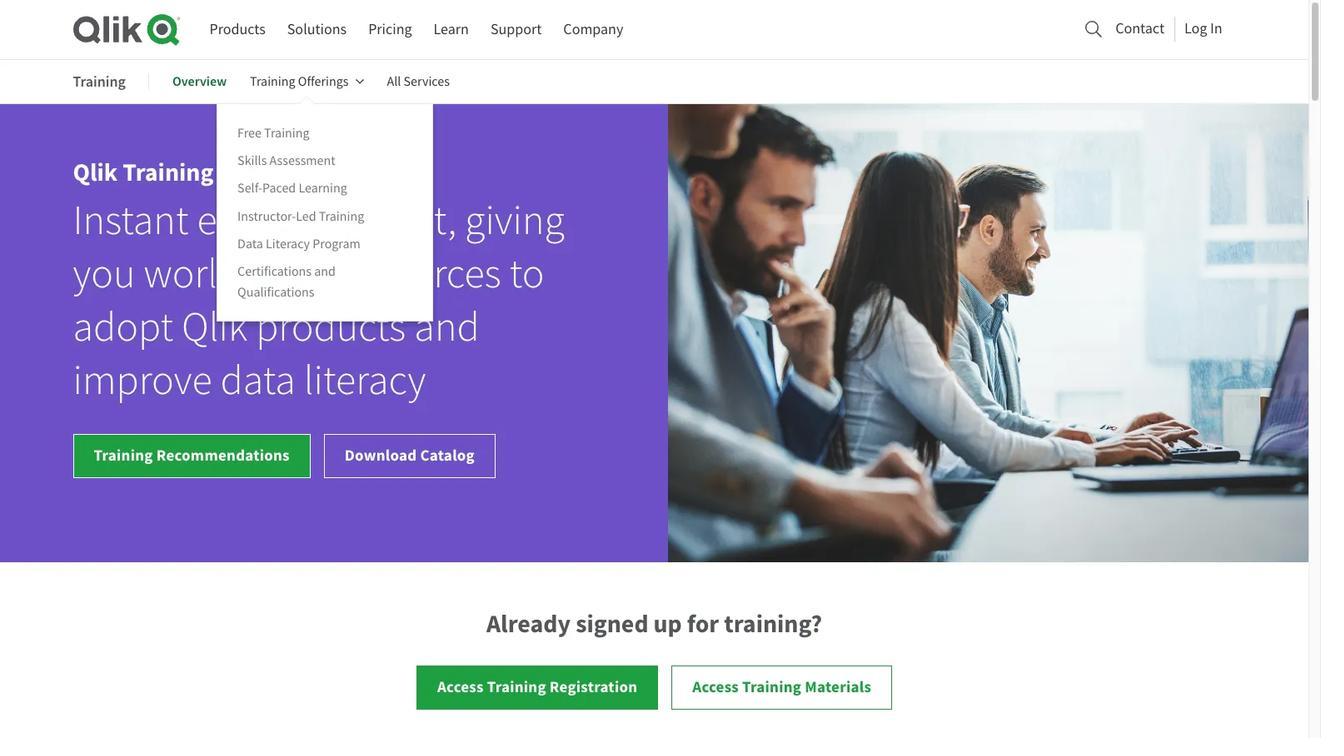 Task type: vqa. For each thing, say whether or not it's contained in the screenshot.
self-paced learning "link"
yes



Task type: locate. For each thing, give the bounding box(es) containing it.
instructor-led training link
[[238, 207, 364, 225]]

training inside "qlik training instant empowerment, giving you world class resources to adopt qlik products and improve data literacy"
[[123, 156, 214, 189]]

instructor-led training
[[238, 208, 364, 225]]

learn link
[[434, 14, 469, 45]]

1 horizontal spatial qlik
[[182, 302, 248, 353]]

program
[[313, 235, 361, 252]]

company
[[564, 20, 624, 39]]

access for access training registration
[[437, 677, 484, 698]]

adopt
[[73, 302, 173, 353]]

training offerings link
[[250, 62, 364, 102]]

already signed up for training?
[[487, 608, 823, 641]]

registration
[[550, 677, 638, 698]]

skills assessment link
[[238, 152, 336, 170]]

solutions link
[[287, 14, 347, 45]]

certifications
[[238, 263, 312, 280]]

support link
[[491, 14, 542, 45]]

paced
[[263, 180, 296, 197]]

access training materials
[[693, 677, 872, 698]]

class
[[249, 248, 331, 300]]

data literacy program
[[238, 235, 361, 252]]

overview link
[[172, 62, 227, 102]]

training
[[73, 71, 126, 91], [250, 73, 295, 90], [264, 125, 310, 142], [123, 156, 214, 189], [319, 208, 364, 225], [94, 445, 153, 466], [487, 677, 547, 698], [743, 677, 802, 698]]

free training
[[238, 125, 310, 142]]

0 horizontal spatial and
[[314, 263, 336, 280]]

learn
[[434, 20, 469, 39]]

training up the instant
[[123, 156, 214, 189]]

access
[[437, 677, 484, 698], [693, 677, 739, 698]]

data literacy program link
[[238, 235, 361, 253]]

log
[[1185, 19, 1208, 38]]

training recommendations link
[[73, 434, 311, 478]]

giving
[[465, 195, 565, 247]]

0 horizontal spatial access
[[437, 677, 484, 698]]

access for access training materials
[[693, 677, 739, 698]]

qlik down world in the top left of the page
[[182, 302, 248, 353]]

training offerings
[[250, 73, 349, 90]]

all services link
[[387, 62, 450, 102]]

log in link
[[1185, 15, 1223, 42]]

2 access from the left
[[693, 677, 739, 698]]

qlik
[[73, 156, 118, 189], [182, 302, 248, 353]]

led
[[296, 208, 316, 225]]

certifications and qualifications link
[[238, 262, 336, 302]]

instructor-
[[238, 208, 296, 225]]

in
[[1211, 19, 1223, 38]]

materials
[[805, 677, 872, 698]]

to
[[510, 248, 545, 300]]

company link
[[564, 14, 624, 45]]

and inside "qlik training instant empowerment, giving you world class resources to adopt qlik products and improve data literacy"
[[414, 302, 480, 353]]

training up skills assessment link
[[264, 125, 310, 142]]

menu bar containing products
[[210, 14, 624, 45]]

1 horizontal spatial access
[[693, 677, 739, 698]]

data
[[220, 355, 296, 407]]

and down resources
[[414, 302, 480, 353]]

qlik up the instant
[[73, 156, 118, 189]]

data
[[238, 235, 263, 252]]

literacy
[[266, 235, 310, 252]]

training menu bar
[[73, 62, 473, 322]]

skills assessment
[[238, 153, 336, 169]]

and
[[314, 263, 336, 280], [414, 302, 480, 353]]

literacy
[[304, 355, 426, 407]]

all services
[[387, 73, 450, 90]]

0 vertical spatial and
[[314, 263, 336, 280]]

and down program in the top left of the page
[[314, 263, 336, 280]]

1 access from the left
[[437, 677, 484, 698]]

support
[[491, 20, 542, 39]]

1 vertical spatial qlik
[[182, 302, 248, 353]]

menu bar
[[210, 14, 624, 45]]

training left offerings
[[250, 73, 295, 90]]

training down "go to the home page." "image"
[[73, 71, 126, 91]]

1 vertical spatial and
[[414, 302, 480, 353]]

learning
[[299, 180, 347, 197]]

all
[[387, 73, 401, 90]]

menu bar inside qlik main element
[[210, 14, 624, 45]]

0 vertical spatial qlik
[[73, 156, 118, 189]]

for
[[687, 608, 719, 641]]

1 horizontal spatial and
[[414, 302, 480, 353]]



Task type: describe. For each thing, give the bounding box(es) containing it.
recommendations
[[156, 445, 290, 466]]

self-paced learning
[[238, 180, 347, 197]]

free
[[238, 125, 262, 142]]

assessment
[[270, 153, 336, 169]]

resources
[[340, 248, 501, 300]]

you
[[73, 248, 135, 300]]

access training materials link
[[672, 666, 893, 710]]

offerings
[[298, 73, 349, 90]]

improve
[[73, 355, 212, 407]]

access training registration link
[[417, 666, 659, 710]]

log in
[[1185, 19, 1223, 38]]

self-paced learning link
[[238, 179, 347, 198]]

training down improve
[[94, 445, 153, 466]]

download
[[345, 445, 417, 466]]

signed
[[576, 608, 649, 641]]

world
[[144, 248, 240, 300]]

services
[[404, 73, 450, 90]]

access training registration
[[437, 677, 638, 698]]

qlik main element
[[210, 14, 1236, 45]]

pricing
[[368, 20, 412, 39]]

catalog
[[420, 445, 475, 466]]

qualifications
[[238, 284, 315, 301]]

qlik training instant empowerment, giving you world class resources to adopt qlik products and improve data literacy
[[73, 156, 565, 407]]

go to the home page. image
[[73, 13, 180, 46]]

download catalog link
[[324, 434, 496, 478]]

training?
[[724, 608, 823, 641]]

up
[[654, 608, 682, 641]]

self-
[[238, 180, 263, 197]]

products link
[[210, 14, 266, 45]]

training offerings menu
[[217, 103, 433, 322]]

and inside certifications and qualifications
[[314, 263, 336, 280]]

training down training? on the right of the page
[[743, 677, 802, 698]]

instant
[[73, 195, 189, 247]]

0 horizontal spatial qlik
[[73, 156, 118, 189]]

free training link
[[238, 124, 310, 143]]

download catalog
[[345, 445, 475, 466]]

pricing link
[[368, 14, 412, 45]]

solutions
[[287, 20, 347, 39]]

contact link
[[1116, 15, 1165, 42]]

products
[[210, 20, 266, 39]]

contact
[[1116, 19, 1165, 38]]

products
[[256, 302, 406, 353]]

training down already
[[487, 677, 547, 698]]

empowerment,
[[197, 195, 457, 247]]

already
[[487, 608, 571, 641]]

training up program in the top left of the page
[[319, 208, 364, 225]]

certifications and qualifications
[[238, 263, 336, 301]]

overview
[[172, 73, 227, 90]]

skills
[[238, 153, 267, 169]]

training recommendations
[[94, 445, 290, 466]]



